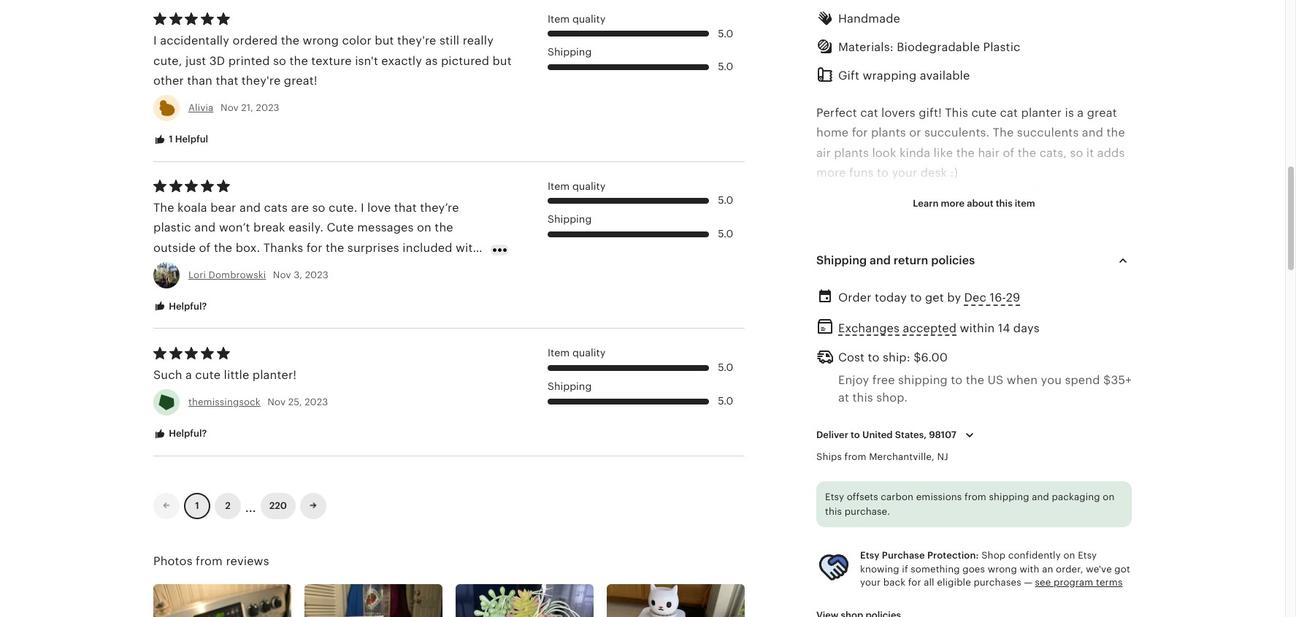 Task type: describe. For each thing, give the bounding box(es) containing it.
to right the first
[[842, 364, 854, 378]]

say
[[911, 186, 929, 199]]

alivia
[[188, 102, 214, 113]]

1 vertical spatial cute
[[195, 368, 221, 382]]

shipping for themissingsock nov 25, 2023
[[548, 381, 592, 392]]

the down outside
[[153, 261, 172, 274]]

and left etsy.
[[858, 225, 880, 239]]

its
[[874, 285, 888, 299]]

painted,
[[994, 344, 1041, 358]]

got
[[1115, 564, 1130, 574]]

wrapping
[[863, 69, 917, 83]]

the inside enjoy free shipping to the us when you spend $35+ at this shop.
[[966, 373, 985, 387]]

we up buzzfeed,
[[958, 186, 975, 199]]

7
[[1007, 424, 1013, 438]]

specific
[[1031, 563, 1076, 577]]

$
[[914, 350, 921, 364]]

$35+
[[1104, 373, 1132, 387]]

used
[[1039, 225, 1067, 239]]

and up "model"
[[938, 344, 959, 358]]

0 vertical spatial each
[[1080, 325, 1107, 338]]

perfect
[[817, 106, 857, 120]]

1 horizontal spatial take
[[1061, 205, 1085, 219]]

helpful? button for themissingsock nov 25, 2023
[[142, 421, 218, 448]]

1 horizontal spatial product
[[1055, 186, 1100, 199]]

for inside shop confidently on etsy knowing if something goes wrong with an order, we've got your back for all eligible purchases —
[[908, 577, 921, 588]]

small
[[992, 305, 1022, 319]]

0 horizontal spatial product
[[817, 265, 862, 279]]

0 horizontal spatial but
[[375, 34, 394, 48]]

25,
[[288, 397, 302, 408]]

a right such on the bottom of the page
[[185, 368, 192, 382]]

your inside shop confidently on etsy knowing if something goes wrong with an order, we've got your back for all eligible purchases —
[[860, 577, 881, 588]]

0 vertical spatial meow.
[[852, 483, 888, 497]]

we down included**
[[1044, 344, 1061, 358]]

introduce
[[857, 364, 912, 378]]

and up won't
[[239, 201, 261, 215]]

days
[[1014, 321, 1040, 335]]

for down our
[[915, 245, 931, 259]]

again
[[271, 280, 302, 294]]

shipping for alivia nov 21, 2023
[[548, 46, 592, 58]]

that inside "i accidentally ordered the wrong color but they're still really cute, just 3d printed so the texture isn't exactly as pictured but other than that they're great!"
[[216, 74, 238, 88]]

order today to get by dec 16-29
[[838, 291, 1020, 305]]

220 link
[[261, 493, 296, 519]]

at
[[838, 391, 849, 405]]

organizer,
[[1025, 305, 1082, 319]]

**plant
[[952, 325, 991, 338]]

cat down in
[[1074, 265, 1092, 279]]

shop
[[239, 280, 267, 294]]

available.
[[895, 325, 949, 338]]

that inside perfect cat lovers gift! this cute cat planter is a great home for plants or succulents. the succulents and the air plants look kinda like the hair of the cats, so it adds more funs to your desk :) we are proud to say that we invented this product and we were featured in buzzfeed, shut up and take my money and etsy. our cat has also been used by numerous artists for creative collaboration. in the product pictures, we use this super adorable cat planter in its original purpose which is a planter, but you can use it as a pen holder, small organizer, etc... custom work available. **plant not included** each one is made to order and hand painted, we were the first to introduce this model and take pride in each order.
[[933, 186, 955, 199]]

materials: biodegradable plastic
[[838, 40, 1021, 54]]

get
[[925, 291, 944, 305]]

but inside perfect cat lovers gift! this cute cat planter is a great home for plants or succulents. the succulents and the air plants look kinda like the hair of the cats, so it adds more funs to your desk :) we are proud to say that we invented this product and we were featured in buzzfeed, shut up and take my money and etsy. our cat has also been used by numerous artists for creative collaboration. in the product pictures, we use this super adorable cat planter in its original purpose which is a planter, but you can use it as a pen holder, small organizer, etc... custom work available. **plant not included** each one is made to order and hand painted, we were the first to introduce this model and take pride in each order.
[[1094, 285, 1113, 299]]

and up my
[[1104, 186, 1125, 199]]

succulents.
[[925, 126, 990, 140]]

shipping inside etsy offsets carbon emissions from shipping and packaging on this purchase.
[[989, 492, 1030, 503]]

and down hand
[[979, 364, 1000, 378]]

the inside perfect cat lovers gift! this cute cat planter is a great home for plants or succulents. the succulents and the air plants look kinda like the hair of the cats, so it adds more funs to your desk :) we are proud to say that we invented this product and we were featured in buzzfeed, shut up and take my money and etsy. our cat has also been used by numerous artists for creative collaboration. in the product pictures, we use this super adorable cat planter in its original purpose which is a planter, but you can use it as a pen holder, small organizer, etc... custom work available. **plant not included** each one is made to order and hand painted, we were the first to introduce this model and take pride in each order.
[[993, 126, 1014, 140]]

takes
[[963, 424, 993, 438]]

a left great
[[1078, 106, 1084, 120]]

spend
[[1065, 373, 1100, 387]]

the up "$35+"
[[1095, 344, 1113, 358]]

to down look
[[877, 166, 889, 180]]

1 vertical spatial meow.
[[875, 503, 911, 517]]

my
[[1089, 205, 1106, 219]]

that inside the koala bear and cats are so cute. i love that they're plastic and won't break easily. cute messages on the outside of the box. thanks for the surprises included with the order. packed well and fast shipping. will definitely order from the shop again in the future.
[[394, 201, 417, 215]]

the inside the koala bear and cats are so cute. i love that they're plastic and won't break easily. cute messages on the outside of the box. thanks for the surprises included with the order. packed well and fast shipping. will definitely order from the shop again in the future.
[[153, 201, 174, 215]]

like
[[934, 146, 953, 160]]

we up original
[[919, 265, 935, 279]]

purchases
[[974, 577, 1022, 588]]

1 horizontal spatial it
[[1087, 146, 1094, 160]]

texture
[[311, 54, 352, 68]]

more inside dropdown button
[[941, 198, 965, 209]]

on inside please note that each cat takes 5-7 hours to create depending on size.
[[882, 444, 896, 458]]

as inside "i accidentally ordered the wrong color but they're still really cute, just 3d printed so the texture isn't exactly as pictured but other than that they're great!"
[[425, 54, 438, 68]]

shop
[[982, 550, 1006, 561]]

2 5.0 from the top
[[718, 61, 733, 72]]

from right 'ships'
[[845, 451, 867, 462]]

buzzfeed,
[[932, 205, 988, 219]]

1 horizontal spatial were
[[1064, 344, 1092, 358]]

than
[[187, 74, 213, 88]]

with inside shop confidently on etsy knowing if something goes wrong with an order, we've got your back for all eligible purchases —
[[1020, 564, 1040, 574]]

custom
[[817, 325, 861, 338]]

deliver
[[817, 429, 849, 440]]

deliver to united states, 98107 button
[[806, 420, 990, 451]]

1 vertical spatial nov
[[273, 269, 291, 280]]

one
[[817, 344, 838, 358]]

etsy for etsy purchase protection:
[[860, 550, 880, 561]]

photos from reviews
[[153, 554, 269, 568]]

we've
[[1086, 564, 1112, 574]]

really
[[463, 34, 494, 48]]

biodegradable
[[897, 40, 980, 54]]

they're
[[420, 201, 459, 215]]

220
[[269, 500, 287, 511]]

request.
[[1010, 583, 1057, 597]]

deliver to united states, 98107
[[817, 429, 957, 440]]

emissions
[[916, 492, 962, 503]]

cat left the lovers on the right top of the page
[[861, 106, 878, 120]]

featured
[[867, 205, 915, 219]]

1 horizontal spatial use
[[938, 265, 958, 279]]

//////////sizing////////////
[[817, 543, 939, 557]]

sizes.
[[920, 563, 951, 577]]

please
[[817, 583, 854, 597]]

fast
[[307, 261, 328, 274]]

a right us
[[904, 583, 911, 597]]

quality for such a cute little planter!
[[573, 347, 606, 359]]

you inside "//////////sizing//////////// we offer different sizes. if you need a specific size, please send us a customize order request."
[[965, 563, 986, 577]]

2023 for wrong
[[256, 102, 280, 113]]

original
[[891, 285, 934, 299]]

if
[[902, 564, 908, 574]]

etsy inside shop confidently on etsy knowing if something goes wrong with an order, we've got your back for all eligible purchases —
[[1078, 550, 1097, 561]]

and up again
[[282, 261, 304, 274]]

2 vertical spatial is
[[841, 344, 850, 358]]

this up up
[[1031, 186, 1052, 199]]

on inside etsy offsets carbon emissions from shipping and packaging on this purchase.
[[1103, 492, 1115, 503]]

on inside the koala bear and cats are so cute. i love that they're plastic and won't break easily. cute messages on the outside of the box. thanks for the surprises included with the order. packed well and fast shipping. will definitely order from the shop again in the future.
[[417, 221, 432, 235]]

we inside "//////////sizing//////////// we offer different sizes. if you need a specific size, please send us a customize order request."
[[817, 563, 834, 577]]

from right photos
[[196, 554, 223, 568]]

us
[[888, 583, 901, 597]]

in up our
[[918, 205, 929, 219]]

perfect cat lovers gift! this cute cat planter is a great home for plants or succulents. the succulents and the air plants look kinda like the hair of the cats, so it adds more funs to your desk :) we are proud to say that we invented this product and we were featured in buzzfeed, shut up and take my money and etsy. our cat has also been used by numerous artists for creative collaboration. in the product pictures, we use this super adorable cat planter in its original purpose which is a planter, but you can use it as a pen holder, small organizer, etc... custom work available. **plant not included** each one is made to order and hand painted, we were the first to introduce this model and take pride in each order.
[[817, 106, 1125, 398]]

0 horizontal spatial plants
[[834, 146, 869, 160]]

cats,
[[1040, 146, 1067, 160]]

this
[[945, 106, 968, 120]]

confidently
[[1008, 550, 1061, 561]]

order. inside perfect cat lovers gift! this cute cat planter is a great home for plants or succulents. the succulents and the air plants look kinda like the hair of the cats, so it adds more funs to your desk :) we are proud to say that we invented this product and we were featured in buzzfeed, shut up and take my money and etsy. our cat has also been used by numerous artists for creative collaboration. in the product pictures, we use this super adorable cat planter in its original purpose which is a planter, but you can use it as a pen holder, small organizer, etc... custom work available. **plant not included** each one is made to order and hand painted, we were the first to introduce this model and take pride in each order.
[[817, 384, 850, 398]]

etsy purchase protection:
[[860, 550, 979, 561]]

the down they're
[[435, 221, 453, 235]]

to right "cost" at bottom
[[868, 350, 880, 364]]

customize
[[914, 583, 972, 597]]

1 horizontal spatial plants
[[871, 126, 906, 140]]

the down fast
[[319, 280, 337, 294]]

lori
[[188, 269, 206, 280]]

and down great
[[1082, 126, 1104, 140]]

so inside perfect cat lovers gift! this cute cat planter is a great home for plants or succulents. the succulents and the air plants look kinda like the hair of the cats, so it adds more funs to your desk :) we are proud to say that we invented this product and we were featured in buzzfeed, shut up and take my money and etsy. our cat has also been used by numerous artists for creative collaboration. in the product pictures, we use this super adorable cat planter in its original purpose which is a planter, but you can use it as a pen holder, small organizer, etc... custom work available. **plant not included** each one is made to order and hand painted, we were the first to introduce this model and take pride in each order.
[[1070, 146, 1083, 160]]

policies
[[931, 254, 975, 268]]

1 horizontal spatial planter
[[1021, 106, 1062, 120]]

2 quality from the top
[[573, 180, 606, 192]]

the down lori dombrowski link at the top left
[[218, 280, 236, 294]]

item quality for such a cute little planter!
[[548, 347, 606, 359]]

1 vertical spatial planter
[[817, 285, 857, 299]]

the down cute
[[326, 241, 344, 255]]

united
[[863, 429, 893, 440]]

2 horizontal spatial is
[[1065, 106, 1074, 120]]

—
[[1024, 577, 1033, 588]]

first
[[817, 364, 839, 378]]

the right in
[[1080, 245, 1098, 259]]

i accidentally ordered the wrong color but they're still really cute, just 3d printed so the texture isn't exactly as pictured but other than that they're great!
[[153, 34, 512, 88]]

1 vertical spatial it
[[888, 305, 895, 319]]

wrong inside "i accidentally ordered the wrong color but they're still really cute, just 3d printed so the texture isn't exactly as pictured but other than that they're great!"
[[303, 34, 339, 48]]

work
[[864, 325, 892, 338]]

so inside the koala bear and cats are so cute. i love that they're plastic and won't break easily. cute messages on the outside of the box. thanks for the surprises included with the order. packed well and fast shipping. will definitely order from the shop again in the future.
[[312, 201, 325, 215]]

the down succulents.
[[956, 146, 975, 160]]

goes
[[963, 564, 985, 574]]

plastic
[[153, 221, 191, 235]]

ships
[[817, 451, 842, 462]]

we up money
[[817, 205, 833, 219]]

item quality for i accidentally ordered the wrong color but they're still really cute, just 3d printed so the texture isn't exactly as pictured but other than that they're great!
[[548, 13, 606, 25]]

air
[[817, 146, 831, 160]]

1 for 1 helpful
[[169, 134, 173, 145]]

our
[[912, 225, 934, 239]]

in left its
[[860, 285, 871, 299]]

creative
[[934, 245, 980, 259]]

to inside dropdown button
[[851, 429, 860, 440]]

and down koala
[[194, 221, 216, 235]]

this inside enjoy free shipping to the us when you spend $35+ at this shop.
[[853, 391, 873, 405]]

size.
[[899, 444, 925, 458]]

order inside "//////////sizing//////////// we offer different sizes. if you need a specific size, please send us a customize order request."
[[976, 583, 1006, 597]]

or
[[909, 126, 921, 140]]

funs
[[849, 166, 874, 180]]

the up great!
[[290, 54, 308, 68]]

0 vertical spatial were
[[836, 205, 864, 219]]

helpful? button for lori dombrowski nov 3, 2023
[[142, 293, 218, 320]]

4 5.0 from the top
[[718, 228, 733, 240]]

the up adds on the right of the page
[[1107, 126, 1125, 140]]

so inside "i accidentally ordered the wrong color but they're still really cute, just 3d printed so the texture isn't exactly as pictured but other than that they're great!"
[[273, 54, 286, 68]]

a left "pen"
[[914, 305, 921, 319]]

1 vertical spatial take
[[1003, 364, 1027, 378]]

this inside dropdown button
[[996, 198, 1013, 209]]

cute.
[[329, 201, 358, 215]]



Task type: locate. For each thing, give the bounding box(es) containing it.
2023 right 3,
[[305, 269, 329, 280]]

1 vertical spatial order
[[904, 344, 935, 358]]

that up the size.
[[885, 424, 908, 438]]

on inside shop confidently on etsy knowing if something goes wrong with an order, we've got your back for all eligible purchases —
[[1064, 550, 1076, 561]]

item for such a cute little planter!
[[548, 347, 570, 359]]

2 vertical spatial but
[[1094, 285, 1113, 299]]

2 vertical spatial you
[[965, 563, 986, 577]]

in
[[1066, 245, 1076, 259]]

etsy up 'organize.'
[[825, 492, 844, 503]]

but up etc...
[[1094, 285, 1113, 299]]

need
[[989, 563, 1018, 577]]

note
[[856, 424, 882, 438]]

0 horizontal spatial were
[[836, 205, 864, 219]]

we inside perfect cat lovers gift! this cute cat planter is a great home for plants or succulents. the succulents and the air plants look kinda like the hair of the cats, so it adds more funs to your desk :) we are proud to say that we invented this product and we were featured in buzzfeed, shut up and take my money and etsy. our cat has also been used by numerous artists for creative collaboration. in the product pictures, we use this super adorable cat planter in its original purpose which is a planter, but you can use it as a pen holder, small organizer, etc... custom work available. **plant not included** each one is made to order and hand painted, we were the first to introduce this model and take pride in each order.
[[817, 186, 834, 199]]

2 horizontal spatial you
[[1041, 373, 1062, 387]]

0 horizontal spatial order
[[153, 280, 184, 294]]

1 left 2
[[195, 500, 199, 511]]

plant. meow. organize. meow.
[[817, 483, 911, 517]]

0 vertical spatial you
[[817, 305, 837, 319]]

0 horizontal spatial take
[[1003, 364, 1027, 378]]

1
[[169, 134, 173, 145], [195, 500, 199, 511]]

1 horizontal spatial but
[[493, 54, 512, 68]]

helpful? for lori dombrowski
[[167, 301, 207, 312]]

gift wrapping available
[[838, 69, 970, 83]]

98107
[[929, 429, 957, 440]]

to
[[877, 166, 889, 180], [896, 186, 908, 199], [910, 291, 922, 305], [889, 344, 900, 358], [868, 350, 880, 364], [842, 364, 854, 378], [951, 373, 963, 387], [1052, 424, 1064, 438], [851, 429, 860, 440]]

1 horizontal spatial by
[[1070, 225, 1084, 239]]

photos
[[153, 554, 193, 568]]

2023 right 25,
[[305, 397, 328, 408]]

2 horizontal spatial order
[[976, 583, 1006, 597]]

it up work in the right bottom of the page
[[888, 305, 895, 319]]

you inside perfect cat lovers gift! this cute cat planter is a great home for plants or succulents. the succulents and the air plants look kinda like the hair of the cats, so it adds more funs to your desk :) we are proud to say that we invented this product and we were featured in buzzfeed, shut up and take my money and etsy. our cat has also been used by numerous artists for creative collaboration. in the product pictures, we use this super adorable cat planter in its original purpose which is a planter, but you can use it as a pen holder, small organizer, etc... custom work available. **plant not included** each one is made to order and hand painted, we were the first to introduce this model and take pride in each order.
[[817, 305, 837, 319]]

item quality
[[548, 13, 606, 25], [548, 180, 606, 192], [548, 347, 606, 359]]

1 vertical spatial 2023
[[305, 269, 329, 280]]

etsy inside etsy offsets carbon emissions from shipping and packaging on this purchase.
[[825, 492, 844, 503]]

about
[[967, 198, 994, 209]]

the up plastic
[[153, 201, 174, 215]]

within
[[960, 321, 995, 335]]

you right "if"
[[965, 563, 986, 577]]

order down outside
[[153, 280, 184, 294]]

1 helpful
[[167, 134, 208, 145]]

planter up can
[[817, 285, 857, 299]]

etsy up knowing
[[860, 550, 880, 561]]

that
[[216, 74, 238, 88], [933, 186, 955, 199], [394, 201, 417, 215], [885, 424, 908, 438]]

1 vertical spatial with
[[1020, 564, 1040, 574]]

in inside the koala bear and cats are so cute. i love that they're plastic and won't break easily. cute messages on the outside of the box. thanks for the surprises included with the order. packed well and fast shipping. will definitely order from the shop again in the future.
[[305, 280, 316, 294]]

depending
[[817, 444, 878, 458]]

learn more about this item button
[[902, 191, 1046, 217]]

1 horizontal spatial order.
[[817, 384, 850, 398]]

1 horizontal spatial your
[[892, 166, 918, 180]]

alivia link
[[188, 102, 214, 113]]

of up lori
[[199, 241, 211, 255]]

see program terms
[[1035, 577, 1123, 588]]

1 horizontal spatial is
[[1025, 285, 1034, 299]]

1 vertical spatial i
[[361, 201, 364, 215]]

0 vertical spatial the
[[993, 126, 1014, 140]]

meow. up purchase.
[[852, 483, 888, 497]]

shipping for lori dombrowski nov 3, 2023
[[548, 213, 592, 225]]

1 vertical spatial your
[[860, 577, 881, 588]]

0 vertical spatial plants
[[871, 126, 906, 140]]

order inside the koala bear and cats are so cute. i love that they're plastic and won't break easily. cute messages on the outside of the box. thanks for the surprises included with the order. packed well and fast shipping. will definitely order from the shop again in the future.
[[153, 280, 184, 294]]

that down desk on the top right of the page
[[933, 186, 955, 199]]

that inside please note that each cat takes 5-7 hours to create depending on size.
[[885, 424, 908, 438]]

0 vertical spatial quality
[[573, 13, 606, 25]]

2 helpful? from the top
[[167, 428, 207, 439]]

states,
[[895, 429, 927, 440]]

the right ordered
[[281, 34, 300, 48]]

are inside perfect cat lovers gift! this cute cat planter is a great home for plants or succulents. the succulents and the air plants look kinda like the hair of the cats, so it adds more funs to your desk :) we are proud to say that we invented this product and we were featured in buzzfeed, shut up and take my money and etsy. our cat has also been used by numerous artists for creative collaboration. in the product pictures, we use this super adorable cat planter in its original purpose which is a planter, but you can use it as a pen holder, small organizer, etc... custom work available. **plant not included** each one is made to order and hand painted, we were the first to introduce this model and take pride in each order.
[[837, 186, 855, 199]]

0 horizontal spatial use
[[864, 305, 884, 319]]

so right the cats,
[[1070, 146, 1083, 160]]

this left item
[[996, 198, 1013, 209]]

shipping inside enjoy free shipping to the us when you spend $35+ at this shop.
[[898, 373, 948, 387]]

shop confidently on etsy knowing if something goes wrong with an order, we've got your back for all eligible purchases —
[[860, 550, 1130, 588]]

each inside please note that each cat takes 5-7 hours to create depending on size.
[[911, 424, 939, 438]]

plants up funs
[[834, 146, 869, 160]]

and left the return
[[870, 254, 891, 268]]

1 vertical spatial by
[[947, 291, 961, 305]]

cost to ship: $ 6.00
[[838, 350, 948, 364]]

of right hair on the right top
[[1003, 146, 1015, 160]]

cat inside please note that each cat takes 5-7 hours to create depending on size.
[[942, 424, 960, 438]]

to inside enjoy free shipping to the us when you spend $35+ at this shop.
[[951, 373, 963, 387]]

1 left helpful
[[169, 134, 173, 145]]

1 vertical spatial we
[[817, 563, 834, 577]]

for right home
[[852, 126, 868, 140]]

as inside perfect cat lovers gift! this cute cat planter is a great home for plants or succulents. the succulents and the air plants look kinda like the hair of the cats, so it adds more funs to your desk :) we are proud to say that we invented this product and we were featured in buzzfeed, shut up and take my money and etsy. our cat has also been used by numerous artists for creative collaboration. in the product pictures, we use this super adorable cat planter in its original purpose which is a planter, but you can use it as a pen holder, small organizer, etc... custom work available. **plant not included** each one is made to order and hand painted, we were the first to introduce this model and take pride in each order.
[[898, 305, 911, 319]]

the
[[281, 34, 300, 48], [290, 54, 308, 68], [1107, 126, 1125, 140], [956, 146, 975, 160], [1018, 146, 1037, 160], [435, 221, 453, 235], [214, 241, 232, 255], [326, 241, 344, 255], [1080, 245, 1098, 259], [153, 261, 172, 274], [218, 280, 236, 294], [319, 280, 337, 294], [1095, 344, 1113, 358], [966, 373, 985, 387]]

planter up succulents
[[1021, 106, 1062, 120]]

etsy up size,
[[1078, 550, 1097, 561]]

wrong
[[303, 34, 339, 48], [988, 564, 1017, 574]]

cute left little
[[195, 368, 221, 382]]

nov for such a cute little planter!
[[268, 397, 286, 408]]

in right pride
[[1064, 364, 1074, 378]]

plant.
[[817, 483, 849, 497]]

1 vertical spatial you
[[1041, 373, 1062, 387]]

0 horizontal spatial with
[[456, 241, 480, 255]]

2 vertical spatial order
[[976, 583, 1006, 597]]

back
[[884, 577, 906, 588]]

outside
[[153, 241, 196, 255]]

0 horizontal spatial the
[[153, 201, 174, 215]]

by up in
[[1070, 225, 1084, 239]]

0 horizontal spatial it
[[888, 305, 895, 319]]

has
[[958, 225, 978, 239]]

1 vertical spatial item
[[548, 180, 570, 192]]

0 horizontal spatial you
[[817, 305, 837, 319]]

dec 16-29 button
[[965, 287, 1020, 309]]

it left adds on the right of the page
[[1087, 146, 1094, 160]]

nov left 25,
[[268, 397, 286, 408]]

you inside enjoy free shipping to the us when you spend $35+ at this shop.
[[1041, 373, 1062, 387]]

1 vertical spatial are
[[291, 201, 309, 215]]

isn't
[[355, 54, 378, 68]]

nov for i accidentally ordered the wrong color but they're still really cute, just 3d printed so the texture isn't exactly as pictured but other than that they're great!
[[221, 102, 239, 113]]

will
[[388, 261, 408, 274]]

2 vertical spatial nov
[[268, 397, 286, 408]]

1 vertical spatial helpful?
[[167, 428, 207, 439]]

and inside etsy offsets carbon emissions from shipping and packaging on this purchase.
[[1032, 492, 1050, 503]]

your down knowing
[[860, 577, 881, 588]]

0 horizontal spatial order.
[[175, 261, 209, 274]]

0 vertical spatial of
[[1003, 146, 1015, 160]]

your down 'kinda'
[[892, 166, 918, 180]]

3 5.0 from the top
[[718, 195, 733, 206]]

order. inside the koala bear and cats are so cute. i love that they're plastic and won't break easily. cute messages on the outside of the box. thanks for the surprises included with the order. packed well and fast shipping. will definitely order from the shop again in the future.
[[175, 261, 209, 274]]

nov left 21,
[[221, 102, 239, 113]]

5 5.0 from the top
[[718, 362, 733, 373]]

1 for 1
[[195, 500, 199, 511]]

i up cute, on the top of page
[[153, 34, 157, 48]]

you right when
[[1041, 373, 1062, 387]]

send
[[857, 583, 884, 597]]

program
[[1054, 577, 1094, 588]]

of inside the koala bear and cats are so cute. i love that they're plastic and won't break easily. cute messages on the outside of the box. thanks for the surprises included with the order. packed well and fast shipping. will definitely order from the shop again in the future.
[[199, 241, 211, 255]]

cute inside perfect cat lovers gift! this cute cat planter is a great home for plants or succulents. the succulents and the air plants look kinda like the hair of the cats, so it adds more funs to your desk :) we are proud to say that we invented this product and we were featured in buzzfeed, shut up and take my money and etsy. our cat has also been used by numerous artists for creative collaboration. in the product pictures, we use this super adorable cat planter in its original purpose which is a planter, but you can use it as a pen holder, small organizer, etc... custom work available. **plant not included** each one is made to order and hand painted, we were the first to introduce this model and take pride in each order.
[[972, 106, 997, 120]]

from inside the koala bear and cats are so cute. i love that they're plastic and won't break easily. cute messages on the outside of the box. thanks for the surprises included with the order. packed well and fast shipping. will definitely order from the shop again in the future.
[[188, 280, 214, 294]]

0 horizontal spatial shipping
[[898, 373, 948, 387]]

1 vertical spatial use
[[864, 305, 884, 319]]

gift!
[[919, 106, 942, 120]]

0 horizontal spatial wrong
[[303, 34, 339, 48]]

more inside perfect cat lovers gift! this cute cat planter is a great home for plants or succulents. the succulents and the air plants look kinda like the hair of the cats, so it adds more funs to your desk :) we are proud to say that we invented this product and we were featured in buzzfeed, shut up and take my money and etsy. our cat has also been used by numerous artists for creative collaboration. in the product pictures, we use this super adorable cat planter in its original purpose which is a planter, but you can use it as a pen holder, small organizer, etc... custom work available. **plant not included** each one is made to order and hand painted, we were the first to introduce this model and take pride in each order.
[[817, 166, 846, 180]]

shipping inside dropdown button
[[817, 254, 867, 268]]

2 we from the top
[[817, 563, 834, 577]]

0 vertical spatial as
[[425, 54, 438, 68]]

to up introduce
[[889, 344, 900, 358]]

in down fast
[[305, 280, 316, 294]]

3 item from the top
[[548, 347, 570, 359]]

2023 for planter!
[[305, 397, 328, 408]]

were up the spend
[[1064, 344, 1092, 358]]

0 vertical spatial i
[[153, 34, 157, 48]]

1 vertical spatial they're
[[242, 74, 281, 88]]

5.0
[[718, 28, 733, 39], [718, 61, 733, 72], [718, 195, 733, 206], [718, 228, 733, 240], [718, 362, 733, 373], [718, 395, 733, 407]]

0 vertical spatial shipping
[[898, 373, 948, 387]]

on up order,
[[1064, 550, 1076, 561]]

2023 right 21,
[[256, 102, 280, 113]]

learn
[[913, 198, 939, 209]]

that down '3d'
[[216, 74, 238, 88]]

home
[[817, 126, 849, 140]]

2 horizontal spatial etsy
[[1078, 550, 1097, 561]]

0 horizontal spatial 1
[[169, 134, 173, 145]]

been
[[1008, 225, 1036, 239]]

etsy for etsy offsets carbon emissions from shipping and packaging on this purchase.
[[825, 492, 844, 503]]

to left say
[[896, 186, 908, 199]]

1 horizontal spatial shipping
[[989, 492, 1030, 503]]

1 vertical spatial shipping
[[989, 492, 1030, 503]]

is right one
[[841, 344, 850, 358]]

1 vertical spatial is
[[1025, 285, 1034, 299]]

1 horizontal spatial wrong
[[988, 564, 1017, 574]]

also
[[981, 225, 1004, 239]]

an
[[1042, 564, 1054, 574]]

1 horizontal spatial order
[[904, 344, 935, 358]]

shipping up shop
[[989, 492, 1030, 503]]

1 vertical spatial but
[[493, 54, 512, 68]]

order.
[[175, 261, 209, 274], [817, 384, 850, 398]]

wrong up the texture
[[303, 34, 339, 48]]

6.00
[[921, 350, 948, 364]]

2
[[225, 500, 231, 511]]

2 item from the top
[[548, 180, 570, 192]]

themissingsock link
[[188, 397, 261, 408]]

by
[[1070, 225, 1084, 239], [947, 291, 961, 305]]

quality
[[573, 13, 606, 25], [573, 180, 606, 192], [573, 347, 606, 359]]

0 vertical spatial so
[[273, 54, 286, 68]]

1 horizontal spatial with
[[1020, 564, 1040, 574]]

0 vertical spatial is
[[1065, 106, 1074, 120]]

0 vertical spatial order.
[[175, 261, 209, 274]]

size,
[[1079, 563, 1105, 577]]

themissingsock
[[188, 397, 261, 408]]

this inside etsy offsets carbon emissions from shipping and packaging on this purchase.
[[825, 506, 842, 517]]

great
[[1087, 106, 1117, 120]]

from inside etsy offsets carbon emissions from shipping and packaging on this purchase.
[[965, 492, 987, 503]]

which
[[987, 285, 1022, 299]]

ships from merchantville, nj
[[817, 451, 949, 462]]

each right pride
[[1077, 364, 1105, 378]]

1 vertical spatial item quality
[[548, 180, 606, 192]]

i inside the koala bear and cats are so cute. i love that they're plastic and won't break easily. cute messages on the outside of the box. thanks for the surprises included with the order. packed well and fast shipping. will definitely order from the shop again in the future.
[[361, 201, 364, 215]]

0 vertical spatial we
[[817, 186, 834, 199]]

1 quality from the top
[[573, 13, 606, 25]]

collaboration.
[[983, 245, 1062, 259]]

1 vertical spatial quality
[[573, 180, 606, 192]]

are inside the koala bear and cats are so cute. i love that they're plastic and won't break easily. cute messages on the outside of the box. thanks for the surprises included with the order. packed well and fast shipping. will definitely order from the shop again in the future.
[[291, 201, 309, 215]]

on down deliver to united states, 98107
[[882, 444, 896, 458]]

a up "—"
[[1021, 563, 1028, 577]]

1 horizontal spatial they're
[[397, 34, 436, 48]]

helpful? down themissingsock
[[167, 428, 207, 439]]

of inside perfect cat lovers gift! this cute cat planter is a great home for plants or succulents. the succulents and the air plants look kinda like the hair of the cats, so it adds more funs to your desk :) we are proud to say that we invented this product and we were featured in buzzfeed, shut up and take my money and etsy. our cat has also been used by numerous artists for creative collaboration. in the product pictures, we use this super adorable cat planter in its original purpose which is a planter, but you can use it as a pen holder, small organizer, etc... custom work available. **plant not included** each one is made to order and hand painted, we were the first to introduce this model and take pride in each order.
[[1003, 146, 1015, 160]]

nov up again
[[273, 269, 291, 280]]

0 vertical spatial it
[[1087, 146, 1094, 160]]

1 horizontal spatial etsy
[[860, 550, 880, 561]]

lori dombrowski link
[[188, 269, 266, 280]]

is
[[1065, 106, 1074, 120], [1025, 285, 1034, 299], [841, 344, 850, 358]]

item for i accidentally ordered the wrong color but they're still really cute, just 3d printed so the texture isn't exactly as pictured but other than that they're great!
[[548, 13, 570, 25]]

2 vertical spatial quality
[[573, 347, 606, 359]]

we down air on the top of the page
[[817, 186, 834, 199]]

1 vertical spatial of
[[199, 241, 211, 255]]

this left "model"
[[916, 364, 936, 378]]

0 horizontal spatial is
[[841, 344, 850, 358]]

1 item quality from the top
[[548, 13, 606, 25]]

1 helpful? from the top
[[167, 301, 207, 312]]

won't
[[219, 221, 250, 235]]

take left my
[[1061, 205, 1085, 219]]

were up money
[[836, 205, 864, 219]]

cat left has
[[937, 225, 955, 239]]

2 vertical spatial so
[[312, 201, 325, 215]]

packaging
[[1052, 492, 1100, 503]]

0 horizontal spatial as
[[425, 54, 438, 68]]

available
[[920, 69, 970, 83]]

cute,
[[153, 54, 182, 68]]

1 5.0 from the top
[[718, 28, 733, 39]]

1 horizontal spatial more
[[941, 198, 965, 209]]

0 vertical spatial more
[[817, 166, 846, 180]]

shipping.
[[331, 261, 384, 274]]

for left all
[[908, 577, 921, 588]]

0 vertical spatial product
[[1055, 186, 1100, 199]]

to up depending
[[851, 429, 860, 440]]

to left get
[[910, 291, 922, 305]]

hand
[[962, 344, 991, 358]]

3 item quality from the top
[[548, 347, 606, 359]]

and up used
[[1037, 205, 1058, 219]]

helpful
[[175, 134, 208, 145]]

take down painted,
[[1003, 364, 1027, 378]]

2 vertical spatial item
[[548, 347, 570, 359]]

wrong up purchases
[[988, 564, 1017, 574]]

1 horizontal spatial the
[[993, 126, 1014, 140]]

0 vertical spatial planter
[[1021, 106, 1062, 120]]

helpful? button
[[142, 293, 218, 320], [142, 421, 218, 448]]

more right 'learn'
[[941, 198, 965, 209]]

is up succulents
[[1065, 106, 1074, 120]]

2 item quality from the top
[[548, 180, 606, 192]]

quality for i accidentally ordered the wrong color but they're still really cute, just 3d printed so the texture isn't exactly as pictured but other than that they're great!
[[573, 13, 606, 25]]

terms
[[1096, 577, 1123, 588]]

color
[[342, 34, 372, 48]]

2 horizontal spatial but
[[1094, 285, 1113, 299]]

6 5.0 from the top
[[718, 395, 733, 407]]

the up packed
[[214, 241, 232, 255]]

1 vertical spatial more
[[941, 198, 965, 209]]

order inside perfect cat lovers gift! this cute cat planter is a great home for plants or succulents. the succulents and the air plants look kinda like the hair of the cats, so it adds more funs to your desk :) we are proud to say that we invented this product and we were featured in buzzfeed, shut up and take my money and etsy. our cat has also been used by numerous artists for creative collaboration. in the product pictures, we use this super adorable cat planter in its original purpose which is a planter, but you can use it as a pen holder, small organizer, etc... custom work available. **plant not included** each one is made to order and hand painted, we were the first to introduce this model and take pride in each order.
[[904, 344, 935, 358]]

a down adorable
[[1037, 285, 1044, 299]]

materials:
[[838, 40, 894, 54]]

0 vertical spatial with
[[456, 241, 480, 255]]

model
[[940, 364, 975, 378]]

the left the cats,
[[1018, 146, 1037, 160]]

1 vertical spatial were
[[1064, 344, 1092, 358]]

is right the 29
[[1025, 285, 1034, 299]]

to right hours
[[1052, 424, 1064, 438]]

exchanges accepted within 14 days
[[838, 321, 1040, 335]]

meow.
[[852, 483, 888, 497], [875, 503, 911, 517]]

protection:
[[927, 550, 979, 561]]

order. down the first
[[817, 384, 850, 398]]

1 item from the top
[[548, 13, 570, 25]]

a
[[1078, 106, 1084, 120], [1037, 285, 1044, 299], [914, 305, 921, 319], [185, 368, 192, 382], [1021, 563, 1028, 577], [904, 583, 911, 597]]

0 horizontal spatial your
[[860, 577, 881, 588]]

1 vertical spatial each
[[1077, 364, 1105, 378]]

1 inside button
[[169, 134, 173, 145]]

alivia nov 21, 2023
[[188, 102, 280, 113]]

0 vertical spatial item
[[548, 13, 570, 25]]

2 link
[[215, 493, 241, 519]]

…
[[245, 494, 256, 516]]

from
[[188, 280, 214, 294], [845, 451, 867, 462], [965, 492, 987, 503], [196, 554, 223, 568]]

by right get
[[947, 291, 961, 305]]

cat up succulents
[[1000, 106, 1018, 120]]

it
[[1087, 146, 1094, 160], [888, 305, 895, 319]]

helpful? button down lori
[[142, 293, 218, 320]]

planter!
[[253, 368, 297, 382]]

2 helpful? button from the top
[[142, 421, 218, 448]]

and inside dropdown button
[[870, 254, 891, 268]]

1 vertical spatial wrong
[[988, 564, 1017, 574]]

accidentally
[[160, 34, 229, 48]]

each up the size.
[[911, 424, 939, 438]]

1 link
[[184, 493, 210, 519]]

1 horizontal spatial i
[[361, 201, 364, 215]]

with inside the koala bear and cats are so cute. i love that they're plastic and won't break easily. cute messages on the outside of the box. thanks for the surprises included with the order. packed well and fast shipping. will definitely order from the shop again in the future.
[[456, 241, 480, 255]]

as right exactly
[[425, 54, 438, 68]]

1 we from the top
[[817, 186, 834, 199]]

0 horizontal spatial they're
[[242, 74, 281, 88]]

0 vertical spatial they're
[[397, 34, 436, 48]]

but up exactly
[[375, 34, 394, 48]]

purpose
[[937, 285, 984, 299]]

cat left "takes"
[[942, 424, 960, 438]]

0 horizontal spatial planter
[[817, 285, 857, 299]]

this up purpose
[[961, 265, 982, 279]]

offsets
[[847, 492, 878, 503]]

order down available.
[[904, 344, 935, 358]]

3 quality from the top
[[573, 347, 606, 359]]

0 horizontal spatial so
[[273, 54, 286, 68]]

your inside perfect cat lovers gift! this cute cat planter is a great home for plants or succulents. the succulents and the air plants look kinda like the hair of the cats, so it adds more funs to your desk :) we are proud to say that we invented this product and we were featured in buzzfeed, shut up and take my money and etsy. our cat has also been used by numerous artists for creative collaboration. in the product pictures, we use this super adorable cat planter in its original purpose which is a planter, but you can use it as a pen holder, small organizer, etc... custom work available. **plant not included** each one is made to order and hand painted, we were the first to introduce this model and take pride in each order.
[[892, 166, 918, 180]]

by inside perfect cat lovers gift! this cute cat planter is a great home for plants or succulents. the succulents and the air plants look kinda like the hair of the cats, so it adds more funs to your desk :) we are proud to say that we invented this product and we were featured in buzzfeed, shut up and take my money and etsy. our cat has also been used by numerous artists for creative collaboration. in the product pictures, we use this super adorable cat planter in its original purpose which is a planter, but you can use it as a pen holder, small organizer, etc... custom work available. **plant not included** each one is made to order and hand painted, we were the first to introduce this model and take pride in each order.
[[1070, 225, 1084, 239]]

1 vertical spatial helpful? button
[[142, 421, 218, 448]]

helpful? for themissingsock
[[167, 428, 207, 439]]

ordered
[[233, 34, 278, 48]]

item
[[548, 13, 570, 25], [548, 180, 570, 192], [548, 347, 570, 359]]

wrong inside shop confidently on etsy knowing if something goes wrong with an order, we've got your back for all eligible purchases —
[[988, 564, 1017, 574]]

cat
[[861, 106, 878, 120], [1000, 106, 1018, 120], [937, 225, 955, 239], [1074, 265, 1092, 279], [942, 424, 960, 438]]

of
[[1003, 146, 1015, 160], [199, 241, 211, 255]]

i left love in the top of the page
[[361, 201, 364, 215]]

us
[[988, 373, 1004, 387]]

return
[[894, 254, 929, 268]]

use down 'creative'
[[938, 265, 958, 279]]

for inside the koala bear and cats are so cute. i love that they're plastic and won't break easily. cute messages on the outside of the box. thanks for the surprises included with the order. packed well and fast shipping. will definitely order from the shop again in the future.
[[307, 241, 323, 255]]

product down 'numerous'
[[817, 265, 862, 279]]

cost
[[838, 350, 865, 364]]

1 helpful? button from the top
[[142, 293, 218, 320]]

are
[[837, 186, 855, 199], [291, 201, 309, 215]]

i inside "i accidentally ordered the wrong color but they're still really cute, just 3d printed so the texture isn't exactly as pictured but other than that they're great!"
[[153, 34, 157, 48]]

item
[[1015, 198, 1035, 209]]

to down hand
[[951, 373, 963, 387]]

2 horizontal spatial so
[[1070, 146, 1083, 160]]

to inside please note that each cat takes 5-7 hours to create depending on size.
[[1052, 424, 1064, 438]]



Task type: vqa. For each thing, say whether or not it's contained in the screenshot.
'funs'
yes



